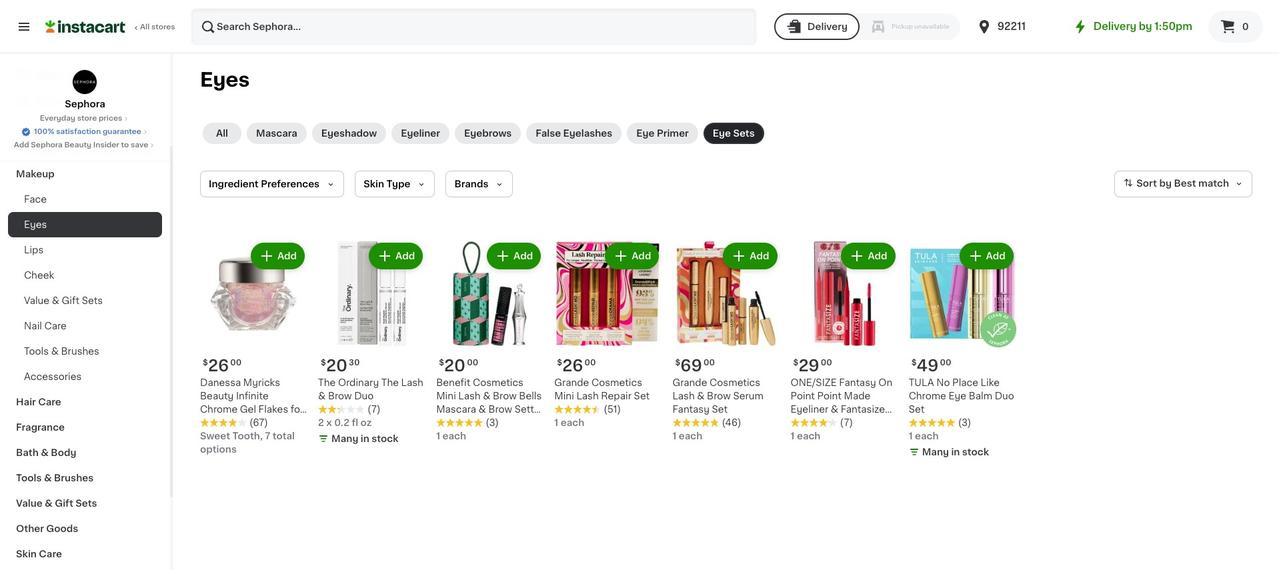 Task type: describe. For each thing, give the bounding box(es) containing it.
1 product group from the left
[[200, 240, 308, 456]]

lash for $ 26 00
[[577, 392, 599, 401]]

(7) for 20
[[368, 405, 381, 414]]

delivery for delivery by 1:50pm
[[1094, 21, 1137, 31]]

1 horizontal spatial beauty
[[117, 144, 152, 153]]

1 vertical spatial sephora
[[31, 141, 63, 149]]

many for 49
[[922, 448, 949, 457]]

eyeliner link
[[392, 123, 450, 144]]

1 tools & brushes link from the top
[[8, 339, 162, 364]]

mascara link
[[247, 123, 307, 144]]

all stores
[[140, 23, 175, 31]]

0 vertical spatial gift
[[62, 296, 80, 306]]

like
[[981, 378, 1000, 388]]

set inside benefit cosmetics mini lash & brow bells mascara & brow setter value set
[[464, 418, 480, 428]]

1 vertical spatial gift
[[55, 499, 73, 508]]

the ordinary the lash & brow duo
[[318, 378, 424, 401]]

fantasy inside one/size fantasy on point point made eyeliner & fantasize mascara kit
[[839, 378, 877, 388]]

bells
[[519, 392, 542, 401]]

add button for one/size fantasy on point point made eyeliner & fantasize mascara kit
[[843, 244, 894, 268]]

bath & body link
[[8, 440, 162, 466]]

repair
[[601, 392, 632, 401]]

all stores link
[[45, 8, 176, 45]]

3 product group from the left
[[436, 240, 544, 443]]

$ 26 00 for danessa
[[203, 358, 242, 374]]

20 for $ 20 30
[[326, 358, 348, 374]]

care for skin care
[[39, 550, 62, 559]]

& inside one/size fantasy on point point made eyeliner & fantasize mascara kit
[[831, 405, 839, 414]]

hair care
[[16, 398, 61, 407]]

1 point from the left
[[791, 392, 815, 401]]

2 tools & brushes link from the top
[[8, 466, 162, 491]]

one/size fantasy on point point made eyeliner & fantasize mascara kit
[[791, 378, 893, 428]]

1 each for 20
[[436, 432, 466, 441]]

cosmetics for 69
[[710, 378, 761, 388]]

in for 49
[[952, 448, 960, 457]]

29
[[799, 358, 820, 374]]

1 the from the left
[[318, 378, 336, 388]]

place
[[953, 378, 979, 388]]

26 for grande
[[563, 358, 583, 374]]

add button for grande cosmetics mini lash repair set
[[607, 244, 658, 268]]

0 button
[[1209, 11, 1264, 43]]

1 horizontal spatial -
[[260, 418, 265, 428]]

all for all stores
[[140, 23, 150, 31]]

& left setter
[[479, 405, 486, 414]]

sweet inside sweet tooth, 7 total options
[[200, 432, 230, 441]]

holiday party ready beauty link
[[8, 136, 162, 161]]

brands button
[[446, 171, 513, 197]]

beauty for add
[[64, 141, 92, 149]]

by for delivery
[[1139, 21, 1153, 31]]

everyday store prices link
[[40, 113, 130, 124]]

$ for benefit cosmetics mini lash & brow bells mascara & brow setter value set
[[439, 359, 444, 367]]

1 for 69
[[673, 432, 677, 441]]

sweet inside danessa myricks beauty infinite chrome gel flakes for eyes & face - sweet tooth - platinum with baby pink
[[267, 418, 296, 428]]

add for danessa myricks beauty infinite chrome gel flakes for eyes & face - sweet tooth - platinum with baby pink
[[277, 252, 297, 261]]

cheek link
[[8, 263, 162, 288]]

other goods link
[[8, 516, 162, 542]]

fantasy inside grande cosmetics lash & brow serum fantasy set
[[673, 405, 710, 414]]

0 horizontal spatial mascara
[[256, 129, 297, 138]]

tooth
[[200, 432, 227, 441]]

tula no place like chrome eye balm duo set
[[909, 378, 1015, 414]]

sephora logo image
[[72, 69, 98, 95]]

for
[[291, 405, 304, 414]]

add for the ordinary the lash & brow duo
[[396, 252, 415, 261]]

1 vertical spatial sets
[[82, 296, 103, 306]]

kit
[[833, 418, 846, 428]]

false eyelashes
[[536, 129, 613, 138]]

again
[[67, 70, 94, 79]]

benefit cosmetics mini lash & brow bells mascara & brow setter value set
[[436, 378, 544, 428]]

value inside benefit cosmetics mini lash & brow bells mascara & brow setter value set
[[436, 418, 462, 428]]

product group containing 29
[[791, 240, 898, 443]]

sephora link
[[65, 69, 105, 111]]

& up other goods
[[45, 499, 53, 508]]

0 vertical spatial value & gift sets
[[24, 296, 103, 306]]

each for 20
[[443, 432, 466, 441]]

holiday
[[16, 144, 53, 153]]

eye for eye sets
[[713, 129, 731, 138]]

nail
[[24, 322, 42, 331]]

shop link
[[8, 35, 162, 61]]

lips
[[24, 246, 44, 255]]

mascara inside benefit cosmetics mini lash & brow bells mascara & brow setter value set
[[436, 405, 476, 414]]

set inside the tula no place like chrome eye balm duo set
[[909, 405, 925, 414]]

$ 26 00 for grande
[[557, 358, 596, 374]]

1:50pm
[[1155, 21, 1193, 31]]

0 vertical spatial eyes
[[200, 70, 250, 89]]

eye sets link
[[704, 123, 764, 144]]

$ for the ordinary the lash & brow duo
[[321, 359, 326, 367]]

setter
[[515, 405, 544, 414]]

primer
[[657, 129, 689, 138]]

duo inside the ordinary the lash & brow duo
[[354, 392, 374, 401]]

pink
[[227, 445, 247, 454]]

duo inside the tula no place like chrome eye balm duo set
[[995, 392, 1015, 401]]

cosmetics for 26
[[592, 378, 643, 388]]

add button for grande cosmetics lash & brow serum fantasy set
[[725, 244, 776, 268]]

1 for 29
[[791, 432, 795, 441]]

brow left 'bells'
[[493, 392, 517, 401]]

brow left setter
[[489, 405, 512, 414]]

face inside face "link"
[[24, 195, 47, 204]]

eyebrows
[[464, 129, 512, 138]]

store
[[77, 115, 97, 122]]

& right bath
[[41, 448, 49, 458]]

false
[[536, 129, 561, 138]]

$ 20 00
[[439, 358, 478, 374]]

oz
[[361, 418, 372, 428]]

lash for $ 20 00
[[459, 392, 481, 401]]

fragrance
[[16, 423, 65, 432]]

& inside grande cosmetics lash & brow serum fantasy set
[[697, 392, 705, 401]]

add button for danessa myricks beauty infinite chrome gel flakes for eyes & face - sweet tooth - platinum with baby pink
[[252, 244, 304, 268]]

options
[[200, 445, 237, 454]]

brow inside grande cosmetics lash & brow serum fantasy set
[[707, 392, 731, 401]]

$ for tula no place like chrome eye balm duo set
[[912, 359, 917, 367]]

to
[[121, 141, 129, 149]]

$ for grande cosmetics lash & brow serum fantasy set
[[675, 359, 681, 367]]

chrome for 26
[[200, 405, 238, 414]]

& up nail care
[[52, 296, 59, 306]]

nail care
[[24, 322, 67, 331]]

lash for $ 20 30
[[401, 378, 424, 388]]

0 vertical spatial tools & brushes
[[24, 347, 99, 356]]

(3) for 49
[[959, 418, 972, 428]]

one/size
[[791, 378, 837, 388]]

Best match Sort by field
[[1115, 171, 1253, 197]]

no
[[937, 378, 950, 388]]

& up accessories
[[51, 347, 59, 356]]

each for 49
[[915, 432, 939, 441]]

tooth,
[[232, 432, 263, 441]]

eye for eye primer
[[637, 129, 655, 138]]

92211
[[998, 21, 1026, 31]]

1 each for 26
[[555, 418, 585, 428]]

eyes inside danessa myricks beauty infinite chrome gel flakes for eyes & face - sweet tooth - platinum with baby pink
[[200, 418, 223, 428]]

in for 20
[[361, 434, 370, 444]]

tula
[[909, 378, 935, 388]]

fl
[[352, 418, 358, 428]]

eyeshadow
[[321, 129, 377, 138]]

x
[[326, 418, 332, 428]]

goods
[[46, 524, 78, 534]]

100% satisfaction guarantee
[[34, 128, 141, 135]]

danessa
[[200, 378, 241, 388]]

buy it again link
[[8, 61, 162, 88]]

add for one/size fantasy on point point made eyeliner & fantasize mascara kit
[[868, 252, 888, 261]]

gel
[[240, 405, 256, 414]]

2 value & gift sets link from the top
[[8, 491, 162, 516]]

benefit
[[436, 378, 471, 388]]

$ 29 00
[[794, 358, 833, 374]]

grande cosmetics mini lash repair set
[[555, 378, 650, 401]]

everyday
[[40, 115, 75, 122]]

$ for one/size fantasy on point point made eyeliner & fantasize mascara kit
[[794, 359, 799, 367]]

mini for 20
[[436, 392, 456, 401]]

made
[[844, 392, 871, 401]]

tools for 1st tools & brushes link from the bottom
[[16, 474, 42, 483]]

holiday party ready beauty
[[16, 144, 152, 153]]

each for 69
[[679, 432, 703, 441]]

1 for 26
[[555, 418, 559, 428]]

00 for brow
[[467, 359, 478, 367]]

delivery for delivery
[[808, 22, 848, 31]]

eyelashes
[[563, 129, 613, 138]]

fragrance link
[[8, 415, 162, 440]]

balm
[[969, 392, 993, 401]]

100% satisfaction guarantee button
[[21, 124, 149, 137]]

tools for second tools & brushes link from the bottom of the page
[[24, 347, 49, 356]]

preferences
[[261, 179, 320, 189]]

0
[[1243, 22, 1249, 31]]

0 vertical spatial brushes
[[61, 347, 99, 356]]

Search field
[[192, 9, 756, 44]]

cheek
[[24, 271, 54, 280]]



Task type: locate. For each thing, give the bounding box(es) containing it.
face down makeup
[[24, 195, 47, 204]]

1 (3) from the left
[[486, 418, 499, 428]]

value for 1st value & gift sets link
[[24, 296, 49, 306]]

cosmetics inside benefit cosmetics mini lash & brow bells mascara & brow setter value set
[[473, 378, 524, 388]]

1 vertical spatial value
[[436, 418, 462, 428]]

stores
[[151, 23, 175, 31]]

in down oz
[[361, 434, 370, 444]]

1 horizontal spatial all
[[216, 129, 228, 138]]

5 $ from the left
[[675, 359, 681, 367]]

skin
[[364, 179, 384, 189], [16, 550, 37, 559]]

lash down 69
[[673, 392, 695, 401]]

face link
[[8, 187, 162, 212]]

face inside danessa myricks beauty infinite chrome gel flakes for eyes & face - sweet tooth - platinum with baby pink
[[235, 418, 258, 428]]

$ up grande cosmetics mini lash repair set
[[557, 359, 563, 367]]

chrome inside danessa myricks beauty infinite chrome gel flakes for eyes & face - sweet tooth - platinum with baby pink
[[200, 405, 238, 414]]

the
[[318, 378, 336, 388], [381, 378, 399, 388]]

1 horizontal spatial (3)
[[959, 418, 972, 428]]

$ up one/size
[[794, 359, 799, 367]]

cosmetics inside grande cosmetics mini lash repair set
[[592, 378, 643, 388]]

00 up grande cosmetics mini lash repair set
[[585, 359, 596, 367]]

eye inside the eye primer link
[[637, 129, 655, 138]]

2 x 0.2 fl oz
[[318, 418, 372, 428]]

tools & brushes link down body
[[8, 466, 162, 491]]

on
[[879, 378, 893, 388]]

2 horizontal spatial beauty
[[200, 392, 234, 401]]

serum
[[733, 392, 764, 401]]

0 vertical spatial face
[[24, 195, 47, 204]]

cosmetics inside grande cosmetics lash & brow serum fantasy set
[[710, 378, 761, 388]]

0 vertical spatial many in stock
[[332, 434, 399, 444]]

value & gift sets link up goods
[[8, 491, 162, 516]]

2 20 from the left
[[444, 358, 466, 374]]

2 $ 26 00 from the left
[[557, 358, 596, 374]]

0 horizontal spatial stock
[[372, 434, 399, 444]]

0 vertical spatial in
[[361, 434, 370, 444]]

lash down benefit
[[459, 392, 481, 401]]

set up (46)
[[712, 405, 728, 414]]

100%
[[34, 128, 54, 135]]

1 vertical spatial all
[[216, 129, 228, 138]]

0 horizontal spatial by
[[1139, 21, 1153, 31]]

mini inside grande cosmetics mini lash repair set
[[555, 392, 574, 401]]

best
[[1174, 179, 1197, 188]]

0 horizontal spatial all
[[140, 23, 150, 31]]

mini down benefit
[[436, 392, 456, 401]]

0 horizontal spatial skin
[[16, 550, 37, 559]]

$ left the 30
[[321, 359, 326, 367]]

3 add button from the left
[[488, 244, 540, 268]]

& down the $ 69 00
[[697, 392, 705, 401]]

1 vertical spatial eyes
[[24, 220, 47, 230]]

2 horizontal spatial eye
[[949, 392, 967, 401]]

$ 26 00
[[203, 358, 242, 374], [557, 358, 596, 374]]

by for sort
[[1160, 179, 1172, 188]]

skin type
[[364, 179, 411, 189]]

eye right primer
[[713, 129, 731, 138]]

1 down grande cosmetics mini lash repair set
[[555, 418, 559, 428]]

1 add button from the left
[[252, 244, 304, 268]]

6 add button from the left
[[843, 244, 894, 268]]

value & gift sets link up nail care
[[8, 288, 162, 314]]

cosmetics up 'bells'
[[473, 378, 524, 388]]

0 horizontal spatial sweet
[[200, 432, 230, 441]]

add button for tula no place like chrome eye balm duo set
[[961, 244, 1013, 268]]

1 horizontal spatial many in stock
[[922, 448, 989, 457]]

1 vertical spatial care
[[38, 398, 61, 407]]

1 down one/size
[[791, 432, 795, 441]]

ordinary
[[338, 378, 379, 388]]

4 $ from the left
[[557, 359, 563, 367]]

4 add button from the left
[[607, 244, 658, 268]]

eye inside eye sets link
[[713, 129, 731, 138]]

1 down grande cosmetics lash & brow serum fantasy set
[[673, 432, 677, 441]]

$ inside $ 29 00
[[794, 359, 799, 367]]

(7) down fantasize
[[840, 418, 853, 428]]

0 horizontal spatial many in stock
[[332, 434, 399, 444]]

cosmetics up "repair"
[[592, 378, 643, 388]]

$ inside the $ 69 00
[[675, 359, 681, 367]]

1 duo from the left
[[354, 392, 374, 401]]

1 horizontal spatial delivery
[[1094, 21, 1137, 31]]

(7) for 29
[[840, 418, 853, 428]]

care
[[44, 322, 67, 331], [38, 398, 61, 407], [39, 550, 62, 559]]

26 for danessa
[[208, 358, 229, 374]]

0 vertical spatial (7)
[[368, 405, 381, 414]]

0 horizontal spatial (7)
[[368, 405, 381, 414]]

$ inside $ 49 00
[[912, 359, 917, 367]]

many in stock for 49
[[922, 448, 989, 457]]

insider
[[93, 141, 119, 149]]

1 00 from the left
[[230, 359, 242, 367]]

00 inside $ 20 00
[[467, 359, 478, 367]]

(51)
[[604, 405, 621, 414]]

grande for 69
[[673, 378, 708, 388]]

brushes down nail care link
[[61, 347, 99, 356]]

1 grande from the left
[[555, 378, 589, 388]]

each down grande cosmetics lash & brow serum fantasy set
[[679, 432, 703, 441]]

$ up tula
[[912, 359, 917, 367]]

0 vertical spatial mascara
[[256, 129, 297, 138]]

1 vertical spatial -
[[229, 432, 233, 441]]

1 vertical spatial stock
[[963, 448, 989, 457]]

satisfaction
[[56, 128, 101, 135]]

0 vertical spatial tools & brushes link
[[8, 339, 162, 364]]

product group containing 49
[[909, 240, 1017, 462]]

$ up the danessa
[[203, 359, 208, 367]]

delivery by 1:50pm link
[[1073, 19, 1193, 35]]

1 horizontal spatial the
[[381, 378, 399, 388]]

(7) up oz
[[368, 405, 381, 414]]

skin care
[[16, 550, 62, 559]]

eye inside the tula no place like chrome eye balm duo set
[[949, 392, 967, 401]]

1 mini from the left
[[436, 392, 456, 401]]

grande
[[555, 378, 589, 388], [673, 378, 708, 388]]

1 vertical spatial face
[[235, 418, 258, 428]]

brushes down body
[[54, 474, 94, 483]]

2
[[318, 418, 324, 428]]

face up tooth,
[[235, 418, 258, 428]]

body
[[51, 448, 76, 458]]

value for 2nd value & gift sets link from the top
[[16, 499, 42, 508]]

1 each down tula
[[909, 432, 939, 441]]

1 horizontal spatial mini
[[555, 392, 574, 401]]

add
[[14, 141, 29, 149], [277, 252, 297, 261], [396, 252, 415, 261], [514, 252, 533, 261], [632, 252, 651, 261], [750, 252, 770, 261], [868, 252, 888, 261], [986, 252, 1006, 261]]

00 right 29
[[821, 359, 833, 367]]

brow inside the ordinary the lash & brow duo
[[328, 392, 352, 401]]

ingredient preferences
[[209, 179, 320, 189]]

set down tula
[[909, 405, 925, 414]]

1 for 49
[[909, 432, 913, 441]]

2 add button from the left
[[370, 244, 422, 268]]

1 $ from the left
[[203, 359, 208, 367]]

sweet up baby
[[200, 432, 230, 441]]

eyes up tooth
[[200, 418, 223, 428]]

3 cosmetics from the left
[[710, 378, 761, 388]]

1 vertical spatial many
[[922, 448, 949, 457]]

grande cosmetics lash & brow serum fantasy set
[[673, 378, 764, 414]]

6 product group from the left
[[791, 240, 898, 443]]

20 for $ 20 00
[[444, 358, 466, 374]]

0 vertical spatial sephora
[[65, 99, 105, 109]]

face
[[24, 195, 47, 204], [235, 418, 258, 428]]

0 vertical spatial skin
[[364, 179, 384, 189]]

flakes
[[259, 405, 288, 414]]

sweet up total on the bottom of page
[[267, 418, 296, 428]]

care down other goods
[[39, 550, 62, 559]]

in down the tula no place like chrome eye balm duo set
[[952, 448, 960, 457]]

0 vertical spatial care
[[44, 322, 67, 331]]

2 (3) from the left
[[959, 418, 972, 428]]

& up 2
[[318, 392, 326, 401]]

beauty for danessa
[[200, 392, 234, 401]]

0.2
[[334, 418, 350, 428]]

chrome inside the tula no place like chrome eye balm duo set
[[909, 392, 947, 401]]

0 horizontal spatial -
[[229, 432, 233, 441]]

nail care link
[[8, 314, 162, 339]]

0 vertical spatial eyeliner
[[401, 129, 440, 138]]

$ for danessa myricks beauty infinite chrome gel flakes for eyes & face - sweet tooth - platinum with baby pink
[[203, 359, 208, 367]]

1 26 from the left
[[208, 358, 229, 374]]

grande inside grande cosmetics lash & brow serum fantasy set
[[673, 378, 708, 388]]

00 right 49
[[940, 359, 952, 367]]

add button for benefit cosmetics mini lash & brow bells mascara & brow setter value set
[[488, 244, 540, 268]]

1 horizontal spatial chrome
[[909, 392, 947, 401]]

mini right 'bells'
[[555, 392, 574, 401]]

0 horizontal spatial eyeliner
[[401, 129, 440, 138]]

sort by
[[1137, 179, 1172, 188]]

7 add button from the left
[[961, 244, 1013, 268]]

cosmetics
[[473, 378, 524, 388], [592, 378, 643, 388], [710, 378, 761, 388]]

1 cosmetics from the left
[[473, 378, 524, 388]]

many in stock down the tula no place like chrome eye balm duo set
[[922, 448, 989, 457]]

many for 20
[[332, 434, 359, 444]]

4 00 from the left
[[704, 359, 715, 367]]

1 vertical spatial value & gift sets
[[16, 499, 97, 508]]

1 horizontal spatial 26
[[563, 358, 583, 374]]

add for grande cosmetics lash & brow serum fantasy set
[[750, 252, 770, 261]]

mascara left kit
[[791, 418, 831, 428]]

brow left serum
[[707, 392, 731, 401]]

0 horizontal spatial 26
[[208, 358, 229, 374]]

2 vertical spatial mascara
[[791, 418, 831, 428]]

1 horizontal spatial $ 26 00
[[557, 358, 596, 374]]

grande inside grande cosmetics mini lash repair set
[[555, 378, 589, 388]]

add for grande cosmetics mini lash repair set
[[632, 252, 651, 261]]

1 horizontal spatial grande
[[673, 378, 708, 388]]

20 up benefit
[[444, 358, 466, 374]]

tools & brushes up accessories
[[24, 347, 99, 356]]

(7)
[[368, 405, 381, 414], [840, 418, 853, 428]]

2 26 from the left
[[563, 358, 583, 374]]

tools & brushes down bath & body
[[16, 474, 94, 483]]

accessories link
[[8, 364, 162, 390]]

1 horizontal spatial 20
[[444, 358, 466, 374]]

0 horizontal spatial many
[[332, 434, 359, 444]]

brands
[[455, 179, 489, 189]]

0 horizontal spatial 20
[[326, 358, 348, 374]]

0 vertical spatial sets
[[733, 129, 755, 138]]

by left 1:50pm
[[1139, 21, 1153, 31]]

add sephora beauty insider to save
[[14, 141, 148, 149]]

skin for skin type
[[364, 179, 384, 189]]

1 horizontal spatial duo
[[995, 392, 1015, 401]]

all link
[[203, 123, 242, 144]]

$ for grande cosmetics mini lash repair set
[[557, 359, 563, 367]]

eye down place
[[949, 392, 967, 401]]

delivery by 1:50pm
[[1094, 21, 1193, 31]]

eyes
[[200, 70, 250, 89], [24, 220, 47, 230], [200, 418, 223, 428]]

1 $ 26 00 from the left
[[203, 358, 242, 374]]

beauty inside danessa myricks beauty infinite chrome gel flakes for eyes & face - sweet tooth - platinum with baby pink
[[200, 392, 234, 401]]

3 $ from the left
[[439, 359, 444, 367]]

grande for 26
[[555, 378, 589, 388]]

1 vertical spatial in
[[952, 448, 960, 457]]

5 product group from the left
[[673, 240, 780, 443]]

1 each down grande cosmetics lash & brow serum fantasy set
[[673, 432, 703, 441]]

lips link
[[8, 238, 162, 263]]

1 vertical spatial value & gift sets link
[[8, 491, 162, 516]]

1 horizontal spatial by
[[1160, 179, 1172, 188]]

1 horizontal spatial sephora
[[65, 99, 105, 109]]

prices
[[99, 115, 122, 122]]

1 horizontal spatial mascara
[[436, 405, 476, 414]]

& down bath & body
[[44, 474, 52, 483]]

tools down bath
[[16, 474, 42, 483]]

2 horizontal spatial mascara
[[791, 418, 831, 428]]

fantasy up made
[[839, 378, 877, 388]]

tools & brushes link up accessories
[[8, 339, 162, 364]]

1 vertical spatial tools
[[16, 474, 42, 483]]

bath & body
[[16, 448, 76, 458]]

1 vertical spatial (7)
[[840, 418, 853, 428]]

00 inside $ 49 00
[[940, 359, 952, 367]]

gift up goods
[[55, 499, 73, 508]]

$ 26 00 up the danessa
[[203, 358, 242, 374]]

26 up grande cosmetics mini lash repair set
[[563, 358, 583, 374]]

1 vertical spatial tools & brushes link
[[8, 466, 162, 491]]

many in stock
[[332, 434, 399, 444], [922, 448, 989, 457]]

1 horizontal spatial eye
[[713, 129, 731, 138]]

mini inside benefit cosmetics mini lash & brow bells mascara & brow setter value set
[[436, 392, 456, 401]]

set inside grande cosmetics lash & brow serum fantasy set
[[712, 405, 728, 414]]

chrome for 49
[[909, 392, 947, 401]]

0 vertical spatial value & gift sets link
[[8, 288, 162, 314]]

myricks
[[243, 378, 280, 388]]

lash inside the ordinary the lash & brow duo
[[401, 378, 424, 388]]

0 vertical spatial fantasy
[[839, 378, 877, 388]]

1 vertical spatial fantasy
[[673, 405, 710, 414]]

point
[[791, 392, 815, 401], [818, 392, 842, 401]]

skin care link
[[8, 542, 162, 567]]

infinite
[[236, 392, 269, 401]]

0 vertical spatial tools
[[24, 347, 49, 356]]

by inside field
[[1160, 179, 1172, 188]]

add for tula no place like chrome eye balm duo set
[[986, 252, 1006, 261]]

delivery
[[1094, 21, 1137, 31], [808, 22, 848, 31]]

00 for eye
[[940, 359, 952, 367]]

other goods
[[16, 524, 78, 534]]

2 point from the left
[[818, 392, 842, 401]]

chrome down the danessa
[[200, 405, 238, 414]]

0 horizontal spatial beauty
[[64, 141, 92, 149]]

0 horizontal spatial mini
[[436, 392, 456, 401]]

mascara up ingredient preferences dropdown button
[[256, 129, 297, 138]]

7 product group from the left
[[909, 240, 1017, 462]]

$ up grande cosmetics lash & brow serum fantasy set
[[675, 359, 681, 367]]

$ inside $ 20 30
[[321, 359, 326, 367]]

1 horizontal spatial face
[[235, 418, 258, 428]]

care right 'hair'
[[38, 398, 61, 407]]

party
[[55, 144, 82, 153]]

1 vertical spatial by
[[1160, 179, 1172, 188]]

& left 'bells'
[[483, 392, 491, 401]]

0 horizontal spatial point
[[791, 392, 815, 401]]

care for hair care
[[38, 398, 61, 407]]

guarantee
[[103, 128, 141, 135]]

1 down tula
[[909, 432, 913, 441]]

0 vertical spatial many
[[332, 434, 359, 444]]

0 horizontal spatial face
[[24, 195, 47, 204]]

1 20 from the left
[[326, 358, 348, 374]]

stock down oz
[[372, 434, 399, 444]]

0 horizontal spatial in
[[361, 434, 370, 444]]

total
[[273, 432, 295, 441]]

by right "sort"
[[1160, 179, 1172, 188]]

& inside danessa myricks beauty infinite chrome gel flakes for eyes & face - sweet tooth - platinum with baby pink
[[226, 418, 233, 428]]

product group
[[200, 240, 308, 456], [318, 240, 426, 448], [436, 240, 544, 443], [555, 240, 662, 430], [673, 240, 780, 443], [791, 240, 898, 443], [909, 240, 1017, 462]]

0 horizontal spatial fantasy
[[673, 405, 710, 414]]

0 vertical spatial -
[[260, 418, 265, 428]]

fantasy down 69
[[673, 405, 710, 414]]

value down benefit
[[436, 418, 462, 428]]

stock for 20
[[372, 434, 399, 444]]

$ 69 00
[[675, 358, 715, 374]]

skin for skin care
[[16, 550, 37, 559]]

0 horizontal spatial chrome
[[200, 405, 238, 414]]

value & gift sets up nail care
[[24, 296, 103, 306]]

sets
[[733, 129, 755, 138], [82, 296, 103, 306], [76, 499, 97, 508]]

value up other
[[16, 499, 42, 508]]

each down the tula no place like chrome eye balm duo set
[[915, 432, 939, 441]]

- up pink
[[229, 432, 233, 441]]

danessa myricks beauty infinite chrome gel flakes for eyes & face - sweet tooth - platinum with baby pink
[[200, 378, 304, 454]]

duo down ordinary
[[354, 392, 374, 401]]

0 vertical spatial chrome
[[909, 392, 947, 401]]

instacart logo image
[[45, 19, 125, 35]]

skin left type
[[364, 179, 384, 189]]

skin down other
[[16, 550, 37, 559]]

1 vertical spatial skin
[[16, 550, 37, 559]]

each for 29
[[797, 432, 821, 441]]

cosmetics for 20
[[473, 378, 524, 388]]

lists link
[[8, 88, 162, 115]]

1 for 20
[[436, 432, 440, 441]]

each for 26
[[561, 418, 585, 428]]

2 vertical spatial eyes
[[200, 418, 223, 428]]

lash inside grande cosmetics mini lash repair set
[[577, 392, 599, 401]]

many in stock for 20
[[332, 434, 399, 444]]

set inside grande cosmetics mini lash repair set
[[634, 392, 650, 401]]

1 each for 49
[[909, 432, 939, 441]]

skin inside skin care link
[[16, 550, 37, 559]]

delivery inside button
[[808, 22, 848, 31]]

1 vertical spatial chrome
[[200, 405, 238, 414]]

each down benefit cosmetics mini lash & brow bells mascara & brow setter value set
[[443, 432, 466, 441]]

add for benefit cosmetics mini lash & brow bells mascara & brow setter value set
[[514, 252, 533, 261]]

7 $ from the left
[[912, 359, 917, 367]]

& inside the ordinary the lash & brow duo
[[318, 392, 326, 401]]

eyes up all link at the left top
[[200, 70, 250, 89]]

1 vertical spatial mascara
[[436, 405, 476, 414]]

service type group
[[774, 13, 961, 40]]

set right "repair"
[[634, 392, 650, 401]]

2 mini from the left
[[555, 392, 574, 401]]

lash inside benefit cosmetics mini lash & brow bells mascara & brow setter value set
[[459, 392, 481, 401]]

20 left the 30
[[326, 358, 348, 374]]

00 for serum
[[704, 359, 715, 367]]

mascara inside one/size fantasy on point point made eyeliner & fantasize mascara kit
[[791, 418, 831, 428]]

0 horizontal spatial the
[[318, 378, 336, 388]]

gift down cheek link
[[62, 296, 80, 306]]

$ inside $ 20 00
[[439, 359, 444, 367]]

tools
[[24, 347, 49, 356], [16, 474, 42, 483]]

$ up benefit
[[439, 359, 444, 367]]

1 horizontal spatial (7)
[[840, 418, 853, 428]]

0 horizontal spatial sephora
[[31, 141, 63, 149]]

eye left primer
[[637, 129, 655, 138]]

00 right 69
[[704, 359, 715, 367]]

00 up benefit
[[467, 359, 478, 367]]

0 horizontal spatial cosmetics
[[473, 378, 524, 388]]

(3) for 20
[[486, 418, 499, 428]]

mini
[[436, 392, 456, 401], [555, 392, 574, 401]]

tools & brushes link
[[8, 339, 162, 364], [8, 466, 162, 491]]

1 vertical spatial brushes
[[54, 474, 94, 483]]

$ 26 00 up grande cosmetics mini lash repair set
[[557, 358, 596, 374]]

all left stores
[[140, 23, 150, 31]]

6 00 from the left
[[940, 359, 952, 367]]

1 horizontal spatial skin
[[364, 179, 384, 189]]

00 inside the $ 69 00
[[704, 359, 715, 367]]

5 add button from the left
[[725, 244, 776, 268]]

& up kit
[[831, 405, 839, 414]]

hair
[[16, 398, 36, 407]]

2 00 from the left
[[467, 359, 478, 367]]

hair care link
[[8, 390, 162, 415]]

6 $ from the left
[[794, 359, 799, 367]]

(46)
[[722, 418, 742, 428]]

1 down benefit
[[436, 432, 440, 441]]

1 vertical spatial tools & brushes
[[16, 474, 94, 483]]

2 vertical spatial sets
[[76, 499, 97, 508]]

00 for set
[[585, 359, 596, 367]]

1 each for 69
[[673, 432, 703, 441]]

eyeliner inside one/size fantasy on point point made eyeliner & fantasize mascara kit
[[791, 405, 829, 414]]

5 00 from the left
[[821, 359, 833, 367]]

care right nail
[[44, 322, 67, 331]]

eye primer link
[[627, 123, 698, 144]]

by
[[1139, 21, 1153, 31], [1160, 179, 1172, 188]]

00 for gel
[[230, 359, 242, 367]]

1 vertical spatial many in stock
[[922, 448, 989, 457]]

eye primer
[[637, 129, 689, 138]]

2 the from the left
[[381, 378, 399, 388]]

1 vertical spatial eyeliner
[[791, 405, 829, 414]]

3 00 from the left
[[585, 359, 596, 367]]

None search field
[[191, 8, 757, 45]]

00 inside $ 29 00
[[821, 359, 833, 367]]

00 for made
[[821, 359, 833, 367]]

eyeliner down one/size
[[791, 405, 829, 414]]

value
[[24, 296, 49, 306], [436, 418, 462, 428], [16, 499, 42, 508]]

the down $ 20 30
[[318, 378, 336, 388]]

tools down nail
[[24, 347, 49, 356]]

many
[[332, 434, 359, 444], [922, 448, 949, 457]]

delivery button
[[774, 13, 860, 40]]

0 horizontal spatial grande
[[555, 378, 589, 388]]

4 product group from the left
[[555, 240, 662, 430]]

add button for the ordinary the lash & brow duo
[[370, 244, 422, 268]]

0 vertical spatial by
[[1139, 21, 1153, 31]]

eyes up lips
[[24, 220, 47, 230]]

30
[[349, 359, 360, 367]]

1 vertical spatial sweet
[[200, 432, 230, 441]]

product group containing 69
[[673, 240, 780, 443]]

lash inside grande cosmetics lash & brow serum fantasy set
[[673, 392, 695, 401]]

duo down like
[[995, 392, 1015, 401]]

care for nail care
[[44, 322, 67, 331]]

sephora down 100%
[[31, 141, 63, 149]]

2 grande from the left
[[673, 378, 708, 388]]

(3)
[[486, 418, 499, 428], [959, 418, 972, 428]]

2 duo from the left
[[995, 392, 1015, 401]]

0 vertical spatial sweet
[[267, 418, 296, 428]]

duo
[[354, 392, 374, 401], [995, 392, 1015, 401]]

all for all
[[216, 129, 228, 138]]

stock for 49
[[963, 448, 989, 457]]

2 cosmetics from the left
[[592, 378, 643, 388]]

each down grande cosmetics mini lash repair set
[[561, 418, 585, 428]]

ingredient preferences button
[[200, 171, 344, 197]]

2 product group from the left
[[318, 240, 426, 448]]

2 $ from the left
[[321, 359, 326, 367]]

00 up the danessa
[[230, 359, 242, 367]]

mini for 26
[[555, 392, 574, 401]]

brow down ordinary
[[328, 392, 352, 401]]

1 value & gift sets link from the top
[[8, 288, 162, 314]]

skin inside skin type dropdown button
[[364, 179, 384, 189]]

stock
[[372, 434, 399, 444], [963, 448, 989, 457]]

1 each down grande cosmetics mini lash repair set
[[555, 418, 585, 428]]

eyebrows link
[[455, 123, 521, 144]]

1 each for 29
[[791, 432, 821, 441]]



Task type: vqa. For each thing, say whether or not it's contained in the screenshot.
Dairy
no



